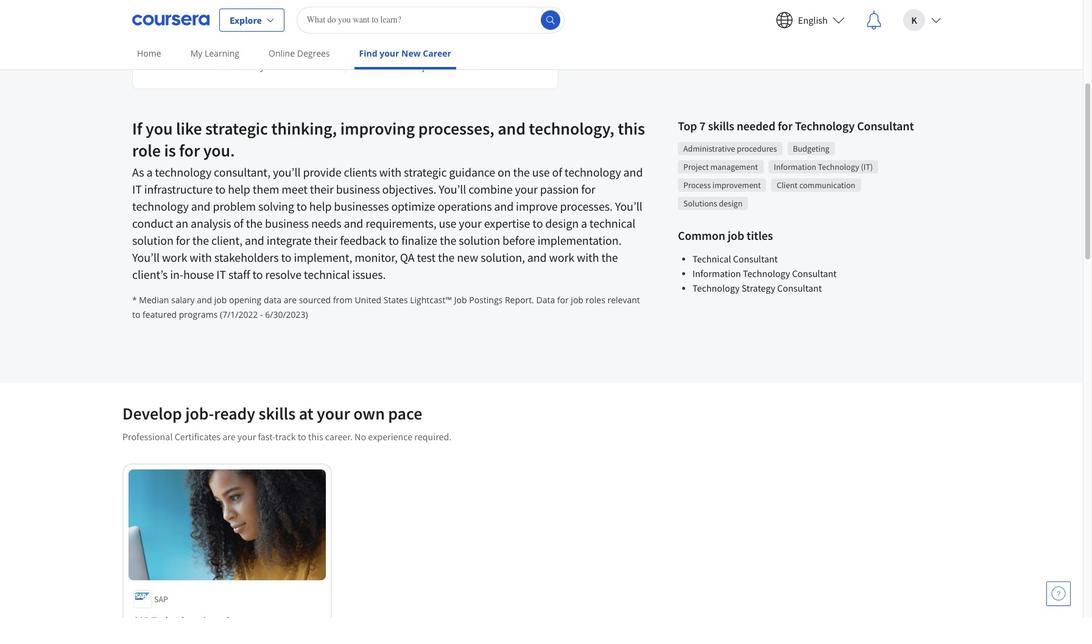 Task type: describe. For each thing, give the bounding box(es) containing it.
improvement
[[713, 180, 761, 191]]

strategy
[[742, 282, 775, 294]]

1 work from the left
[[162, 250, 187, 265]]

0 vertical spatial information
[[774, 161, 816, 172]]

technology down technical
[[693, 282, 740, 294]]

passion
[[540, 182, 579, 197]]

the right finalize
[[440, 233, 456, 248]]

operations
[[438, 199, 492, 214]]

pace
[[388, 403, 422, 425]]

1 horizontal spatial business
[[336, 182, 380, 197]]

your inside "link"
[[380, 48, 399, 59]]

coursera image
[[132, 10, 210, 30]]

help center image
[[1051, 587, 1066, 601]]

to down integrate
[[281, 250, 291, 265]]

median
[[139, 294, 169, 306]]

are inside develop job-ready skills at your own pace professional certificates are your fast-track to this career. no experience required.
[[222, 431, 236, 443]]

0 vertical spatial help
[[228, 182, 250, 197]]

procedures
[[737, 143, 777, 154]]

7
[[700, 118, 706, 133]]

qa
[[400, 250, 415, 265]]

(7/1/2022
[[220, 309, 258, 320]]

common job titles
[[678, 228, 773, 243]]

house
[[183, 267, 214, 282]]

resolve
[[265, 267, 302, 282]]

problem
[[213, 199, 256, 214]]

is
[[164, 139, 176, 161]]

integrate
[[267, 233, 312, 248]]

processes.
[[560, 199, 613, 214]]

salary for $104,300
[[241, 61, 264, 72]]

states
[[384, 294, 408, 306]]

in-
[[170, 267, 183, 282]]

businesses
[[334, 199, 389, 214]]

client
[[777, 180, 798, 191]]

monitor,
[[355, 250, 398, 265]]

programs
[[179, 309, 218, 320]]

before
[[503, 233, 535, 248]]

my learning
[[190, 48, 239, 59]]

find
[[359, 48, 377, 59]]

project
[[683, 161, 709, 172]]

develop job-ready skills at your own pace professional certificates are your fast-track to this career. no experience required.
[[122, 403, 452, 443]]

certificates
[[175, 431, 221, 443]]

sap
[[154, 594, 168, 605]]

this inside develop job-ready skills at your own pace professional certificates are your fast-track to this career. no experience required.
[[308, 431, 323, 443]]

opening
[[229, 294, 261, 306]]

professional
[[122, 431, 173, 443]]

provide
[[303, 164, 341, 180]]

What do you want to learn? text field
[[296, 6, 564, 33]]

102,622 jobs available *
[[423, 43, 481, 72]]

implement,
[[294, 250, 352, 265]]

information technology (it)
[[774, 161, 873, 172]]

process
[[683, 180, 711, 191]]

2 work from the left
[[549, 250, 574, 265]]

1 vertical spatial help
[[309, 199, 332, 214]]

explore button
[[219, 8, 284, 31]]

1 horizontal spatial a
[[581, 216, 587, 231]]

0 horizontal spatial technical
[[304, 267, 350, 282]]

improving
[[340, 118, 415, 139]]

solutions design
[[683, 198, 743, 209]]

new
[[401, 48, 421, 59]]

* inside * median salary and job opening data are sourced from united states lightcast™ job postings report. data for job roles relevant to featured programs (7/1/2022 - 6/30/2023)
[[132, 294, 137, 306]]

english button
[[766, 0, 855, 39]]

to inside * median salary and job opening data are sourced from united states lightcast™ job postings report. data for job roles relevant to featured programs (7/1/2022 - 6/30/2023)
[[132, 309, 140, 320]]

an
[[176, 216, 188, 231]]

top 7 skills needed for technology consultant
[[678, 118, 914, 133]]

1 vertical spatial you'll
[[615, 199, 643, 214]]

* for $104,300
[[264, 61, 269, 72]]

* median salary and job opening data are sourced from united states lightcast™ job postings report. data for job roles relevant to featured programs (7/1/2022 - 6/30/2023)
[[132, 294, 640, 320]]

to down meet
[[297, 199, 307, 214]]

for inside * median salary and job opening data are sourced from united states lightcast™ job postings report. data for job roles relevant to featured programs (7/1/2022 - 6/30/2023)
[[557, 294, 569, 306]]

role
[[132, 139, 161, 161]]

needs
[[311, 216, 342, 231]]

career.
[[325, 431, 353, 443]]

meet
[[282, 182, 308, 197]]

find your new career link
[[354, 40, 456, 69]]

at
[[299, 403, 313, 425]]

administrative procedures
[[683, 143, 777, 154]]

ready
[[214, 403, 255, 425]]

solution,
[[481, 250, 525, 265]]

combine
[[469, 182, 513, 197]]

clients
[[344, 164, 377, 180]]

k
[[911, 14, 917, 26]]

1 vertical spatial of
[[234, 216, 244, 231]]

technical consultant information technology consultant technology strategy consultant
[[693, 253, 837, 294]]

for right needed
[[778, 118, 793, 133]]

online degrees link
[[264, 40, 335, 67]]

you
[[146, 118, 173, 139]]

information inside technical consultant information technology consultant technology strategy consultant
[[693, 267, 741, 280]]

technology,
[[529, 118, 614, 139]]

0 horizontal spatial it
[[132, 182, 142, 197]]

find your new career
[[359, 48, 451, 59]]

client,
[[211, 233, 243, 248]]

salary for *
[[171, 294, 195, 306]]

client's
[[132, 267, 168, 282]]

management
[[710, 161, 758, 172]]

requirements,
[[366, 216, 436, 231]]

optimize
[[391, 199, 435, 214]]

k button
[[894, 0, 951, 39]]

explore
[[230, 14, 262, 26]]

improve
[[516, 199, 558, 214]]

for down an
[[176, 233, 190, 248]]

staff
[[228, 267, 250, 282]]

your up improve
[[515, 182, 538, 197]]

for up processes.
[[581, 182, 595, 197]]

lightcast™
[[410, 294, 452, 306]]

my
[[190, 48, 202, 59]]

you'll
[[273, 164, 301, 180]]

client communication
[[777, 180, 856, 191]]

$104,300
[[216, 43, 262, 58]]

0 horizontal spatial with
[[190, 250, 212, 265]]

0 horizontal spatial job
[[214, 294, 227, 306]]

test
[[417, 250, 436, 265]]



Task type: locate. For each thing, give the bounding box(es) containing it.
job up (7/1/2022
[[214, 294, 227, 306]]

0 vertical spatial you'll
[[439, 182, 466, 197]]

as
[[132, 164, 144, 180]]

* left median at left top
[[132, 294, 137, 306]]

6/30/2023)
[[265, 309, 308, 320]]

top
[[678, 118, 697, 133]]

2 horizontal spatial *
[[476, 61, 481, 72]]

to right staff
[[252, 267, 263, 282]]

job left titles
[[728, 228, 744, 243]]

your up career.
[[317, 403, 350, 425]]

0 vertical spatial skills
[[708, 118, 734, 133]]

1 horizontal spatial design
[[719, 198, 743, 209]]

skills
[[708, 118, 734, 133], [259, 403, 296, 425]]

skills inside develop job-ready skills at your own pace professional certificates are your fast-track to this career. no experience required.
[[259, 403, 296, 425]]

1 vertical spatial a
[[581, 216, 587, 231]]

no
[[355, 431, 366, 443]]

are inside * median salary and job opening data are sourced from united states lightcast™ job postings report. data for job roles relevant to featured programs (7/1/2022 - 6/30/2023)
[[284, 294, 297, 306]]

business up integrate
[[265, 216, 309, 231]]

0 vertical spatial it
[[132, 182, 142, 197]]

$104,300 median salary *
[[209, 43, 269, 72]]

1 vertical spatial technical
[[304, 267, 350, 282]]

it down as
[[132, 182, 142, 197]]

1 vertical spatial salary
[[171, 294, 195, 306]]

2 horizontal spatial with
[[577, 250, 599, 265]]

to right track
[[298, 431, 306, 443]]

1 horizontal spatial skills
[[708, 118, 734, 133]]

if you like strategic thinking, improving processes, and technology, this role is for you. as a technology consultant, you'll provide clients with strategic guidance on the use of technology and it infrastructure to help them meet their business objectives. you'll combine your passion for technology and problem solving to help businesses optimize operations and improve processes. you'll conduct an analysis of the business needs and requirements, use your expertise to design a technical solution for the client, and integrate their feedback to finalize the solution before implementation. you'll work with stakeholders to implement, monitor, qa test the new solution, and work with the client's in-house it staff to resolve technical issues.
[[132, 118, 645, 282]]

* right jobs
[[476, 61, 481, 72]]

infrastructure
[[144, 182, 213, 197]]

*
[[264, 61, 269, 72], [476, 61, 481, 72], [132, 294, 137, 306]]

1 vertical spatial information
[[693, 267, 741, 280]]

1 horizontal spatial job
[[571, 294, 584, 306]]

1 horizontal spatial it
[[216, 267, 226, 282]]

1 horizontal spatial help
[[309, 199, 332, 214]]

feedback
[[340, 233, 386, 248]]

technical
[[693, 253, 731, 265]]

1 vertical spatial skills
[[259, 403, 296, 425]]

are
[[284, 294, 297, 306], [222, 431, 236, 443]]

a down processes.
[[581, 216, 587, 231]]

0 vertical spatial design
[[719, 198, 743, 209]]

required.
[[414, 431, 452, 443]]

expertise
[[484, 216, 530, 231]]

home link
[[132, 40, 166, 67]]

0 vertical spatial technical
[[590, 216, 635, 231]]

technical down implement,
[[304, 267, 350, 282]]

like
[[176, 118, 202, 139]]

objectives.
[[382, 182, 436, 197]]

1 solution from the left
[[132, 233, 174, 248]]

None search field
[[296, 6, 564, 33]]

1 horizontal spatial use
[[532, 164, 550, 180]]

2 vertical spatial you'll
[[132, 250, 160, 265]]

strategic
[[205, 118, 268, 139], [404, 164, 447, 180]]

it left staff
[[216, 267, 226, 282]]

use down operations
[[439, 216, 456, 231]]

business down clients
[[336, 182, 380, 197]]

1 vertical spatial design
[[545, 216, 579, 231]]

you'll up operations
[[439, 182, 466, 197]]

issues.
[[352, 267, 386, 282]]

0 horizontal spatial help
[[228, 182, 250, 197]]

the right test at the top left of the page
[[438, 250, 455, 265]]

work up the in-
[[162, 250, 187, 265]]

their down provide at the top of the page
[[310, 182, 334, 197]]

the right on
[[513, 164, 530, 180]]

0 vertical spatial use
[[532, 164, 550, 180]]

salary inside $104,300 median salary *
[[241, 61, 264, 72]]

design inside if you like strategic thinking, improving processes, and technology, this role is for you. as a technology consultant, you'll provide clients with strategic guidance on the use of technology and it infrastructure to help them meet their business objectives. you'll combine your passion for technology and problem solving to help businesses optimize operations and improve processes. you'll conduct an analysis of the business needs and requirements, use your expertise to design a technical solution for the client, and integrate their feedback to finalize the solution before implementation. you'll work with stakeholders to implement, monitor, qa test the new solution, and work with the client's in-house it staff to resolve technical issues.
[[545, 216, 579, 231]]

0 horizontal spatial solution
[[132, 233, 174, 248]]

1 horizontal spatial technical
[[590, 216, 635, 231]]

technology
[[155, 164, 211, 180], [565, 164, 621, 180], [132, 199, 189, 214]]

a right as
[[146, 164, 153, 180]]

* for 102,622
[[476, 61, 481, 72]]

salary down $104,300
[[241, 61, 264, 72]]

1 vertical spatial it
[[216, 267, 226, 282]]

help up needs
[[309, 199, 332, 214]]

implementation.
[[537, 233, 622, 248]]

1 horizontal spatial with
[[379, 164, 401, 180]]

online
[[269, 48, 295, 59]]

1 horizontal spatial this
[[618, 118, 645, 139]]

needed
[[737, 118, 775, 133]]

your down operations
[[459, 216, 482, 231]]

1 vertical spatial strategic
[[404, 164, 447, 180]]

technology up processes.
[[565, 164, 621, 180]]

1 vertical spatial use
[[439, 216, 456, 231]]

thinking,
[[271, 118, 337, 139]]

stakeholders
[[214, 250, 279, 265]]

with down implementation.
[[577, 250, 599, 265]]

to down requirements,
[[389, 233, 399, 248]]

process improvement
[[683, 180, 761, 191]]

are down the ready
[[222, 431, 236, 443]]

0 horizontal spatial of
[[234, 216, 244, 231]]

experience
[[368, 431, 412, 443]]

information
[[774, 161, 816, 172], [693, 267, 741, 280]]

the down problem
[[246, 216, 263, 231]]

0 horizontal spatial are
[[222, 431, 236, 443]]

this inside if you like strategic thinking, improving processes, and technology, this role is for you. as a technology consultant, you'll provide clients with strategic guidance on the use of technology and it infrastructure to help them meet their business objectives. you'll combine your passion for technology and problem solving to help businesses optimize operations and improve processes. you'll conduct an analysis of the business needs and requirements, use your expertise to design a technical solution for the client, and integrate their feedback to finalize the solution before implementation. you'll work with stakeholders to implement, monitor, qa test the new solution, and work with the client's in-house it staff to resolve technical issues.
[[618, 118, 645, 139]]

of down problem
[[234, 216, 244, 231]]

report.
[[505, 294, 534, 306]]

the
[[513, 164, 530, 180], [246, 216, 263, 231], [192, 233, 209, 248], [440, 233, 456, 248], [438, 250, 455, 265], [601, 250, 618, 265]]

job-
[[185, 403, 214, 425]]

solution
[[132, 233, 174, 248], [459, 233, 500, 248]]

1 vertical spatial are
[[222, 431, 236, 443]]

solution down conduct
[[132, 233, 174, 248]]

design down improvement
[[719, 198, 743, 209]]

this left career.
[[308, 431, 323, 443]]

0 horizontal spatial business
[[265, 216, 309, 231]]

* inside '102,622 jobs available *'
[[476, 61, 481, 72]]

0 horizontal spatial a
[[146, 164, 153, 180]]

technology up communication
[[818, 161, 859, 172]]

for right is
[[179, 139, 200, 161]]

develop
[[122, 403, 182, 425]]

0 horizontal spatial you'll
[[132, 250, 160, 265]]

1 horizontal spatial salary
[[241, 61, 264, 72]]

project management
[[683, 161, 758, 172]]

roles
[[586, 294, 605, 306]]

strategic up objectives.
[[404, 164, 447, 180]]

you'll right processes.
[[615, 199, 643, 214]]

-
[[260, 309, 263, 320]]

own
[[353, 403, 385, 425]]

0 vertical spatial this
[[618, 118, 645, 139]]

salary inside * median salary and job opening data are sourced from united states lightcast™ job postings report. data for job roles relevant to featured programs (7/1/2022 - 6/30/2023)
[[171, 294, 195, 306]]

solution up new on the left top of the page
[[459, 233, 500, 248]]

my learning link
[[186, 40, 244, 67]]

use up 'passion'
[[532, 164, 550, 180]]

0 horizontal spatial this
[[308, 431, 323, 443]]

their down needs
[[314, 233, 338, 248]]

0 vertical spatial business
[[336, 182, 380, 197]]

0 horizontal spatial work
[[162, 250, 187, 265]]

1 horizontal spatial work
[[549, 250, 574, 265]]

technology up strategy at the top of the page
[[743, 267, 790, 280]]

relevant
[[608, 294, 640, 306]]

consultant,
[[214, 164, 270, 180]]

help down consultant,
[[228, 182, 250, 197]]

online degrees
[[269, 48, 330, 59]]

2 solution from the left
[[459, 233, 500, 248]]

to up problem
[[215, 182, 226, 197]]

technology up infrastructure at the top left
[[155, 164, 211, 180]]

technical down processes.
[[590, 216, 635, 231]]

technology
[[795, 118, 855, 133], [818, 161, 859, 172], [743, 267, 790, 280], [693, 282, 740, 294]]

0 vertical spatial salary
[[241, 61, 264, 72]]

102,622
[[432, 43, 472, 58]]

common
[[678, 228, 725, 243]]

data
[[264, 294, 281, 306]]

fast-
[[258, 431, 275, 443]]

0 horizontal spatial information
[[693, 267, 741, 280]]

work down implementation.
[[549, 250, 574, 265]]

the down implementation.
[[601, 250, 618, 265]]

your
[[380, 48, 399, 59], [515, 182, 538, 197], [459, 216, 482, 231], [317, 403, 350, 425], [237, 431, 256, 443]]

skills right 7
[[708, 118, 734, 133]]

on
[[498, 164, 511, 180]]

them
[[253, 182, 279, 197]]

from
[[333, 294, 353, 306]]

the down analysis
[[192, 233, 209, 248]]

0 horizontal spatial strategic
[[205, 118, 268, 139]]

0 horizontal spatial skills
[[259, 403, 296, 425]]

data
[[536, 294, 555, 306]]

1 horizontal spatial of
[[552, 164, 562, 180]]

0 vertical spatial their
[[310, 182, 334, 197]]

for
[[778, 118, 793, 133], [179, 139, 200, 161], [581, 182, 595, 197], [176, 233, 190, 248], [557, 294, 569, 306]]

information down technical
[[693, 267, 741, 280]]

processes,
[[418, 118, 494, 139]]

1 vertical spatial business
[[265, 216, 309, 231]]

with up house
[[190, 250, 212, 265]]

and inside * median salary and job opening data are sourced from united states lightcast™ job postings report. data for job roles relevant to featured programs (7/1/2022 - 6/30/2023)
[[197, 294, 212, 306]]

0 horizontal spatial use
[[439, 216, 456, 231]]

learning
[[205, 48, 239, 59]]

0 horizontal spatial salary
[[171, 294, 195, 306]]

of up 'passion'
[[552, 164, 562, 180]]

2 horizontal spatial you'll
[[615, 199, 643, 214]]

it
[[132, 182, 142, 197], [216, 267, 226, 282]]

median
[[209, 61, 239, 72]]

you'll
[[439, 182, 466, 197], [615, 199, 643, 214], [132, 250, 160, 265]]

finalize
[[401, 233, 437, 248]]

your right 'find'
[[380, 48, 399, 59]]

are up 6/30/2023)
[[284, 294, 297, 306]]

your left fast-
[[237, 431, 256, 443]]

for right data
[[557, 294, 569, 306]]

1 horizontal spatial *
[[264, 61, 269, 72]]

1 horizontal spatial solution
[[459, 233, 500, 248]]

0 vertical spatial strategic
[[205, 118, 268, 139]]

0 horizontal spatial *
[[132, 294, 137, 306]]

this left the top
[[618, 118, 645, 139]]

design up implementation.
[[545, 216, 579, 231]]

to inside develop job-ready skills at your own pace professional certificates are your fast-track to this career. no experience required.
[[298, 431, 306, 443]]

technology up conduct
[[132, 199, 189, 214]]

with up objectives.
[[379, 164, 401, 180]]

career
[[423, 48, 451, 59]]

0 vertical spatial are
[[284, 294, 297, 306]]

to down median at left top
[[132, 309, 140, 320]]

conduct
[[132, 216, 173, 231]]

1 horizontal spatial information
[[774, 161, 816, 172]]

* down online
[[264, 61, 269, 72]]

communication
[[799, 180, 856, 191]]

1 horizontal spatial are
[[284, 294, 297, 306]]

featured
[[143, 309, 177, 320]]

if
[[132, 118, 142, 139]]

and
[[498, 118, 526, 139], [624, 164, 643, 180], [191, 199, 210, 214], [494, 199, 514, 214], [344, 216, 363, 231], [245, 233, 264, 248], [527, 250, 547, 265], [197, 294, 212, 306]]

1 vertical spatial this
[[308, 431, 323, 443]]

* inside $104,300 median salary *
[[264, 61, 269, 72]]

1 vertical spatial their
[[314, 233, 338, 248]]

to
[[215, 182, 226, 197], [297, 199, 307, 214], [533, 216, 543, 231], [389, 233, 399, 248], [281, 250, 291, 265], [252, 267, 263, 282], [132, 309, 140, 320], [298, 431, 306, 443]]

0 horizontal spatial design
[[545, 216, 579, 231]]

0 vertical spatial of
[[552, 164, 562, 180]]

you'll up client's
[[132, 250, 160, 265]]

skills up track
[[259, 403, 296, 425]]

work
[[162, 250, 187, 265], [549, 250, 574, 265]]

job left roles
[[571, 294, 584, 306]]

information up client on the top right of page
[[774, 161, 816, 172]]

technology up "budgeting"
[[795, 118, 855, 133]]

to down improve
[[533, 216, 543, 231]]

use
[[532, 164, 550, 180], [439, 216, 456, 231]]

2 horizontal spatial job
[[728, 228, 744, 243]]

salary up programs
[[171, 294, 195, 306]]

track
[[275, 431, 296, 443]]

1 horizontal spatial strategic
[[404, 164, 447, 180]]

0 vertical spatial a
[[146, 164, 153, 180]]

jobs
[[423, 61, 439, 72]]

1 horizontal spatial you'll
[[439, 182, 466, 197]]

strategic up consultant,
[[205, 118, 268, 139]]



Task type: vqa. For each thing, say whether or not it's contained in the screenshot.
Google image
no



